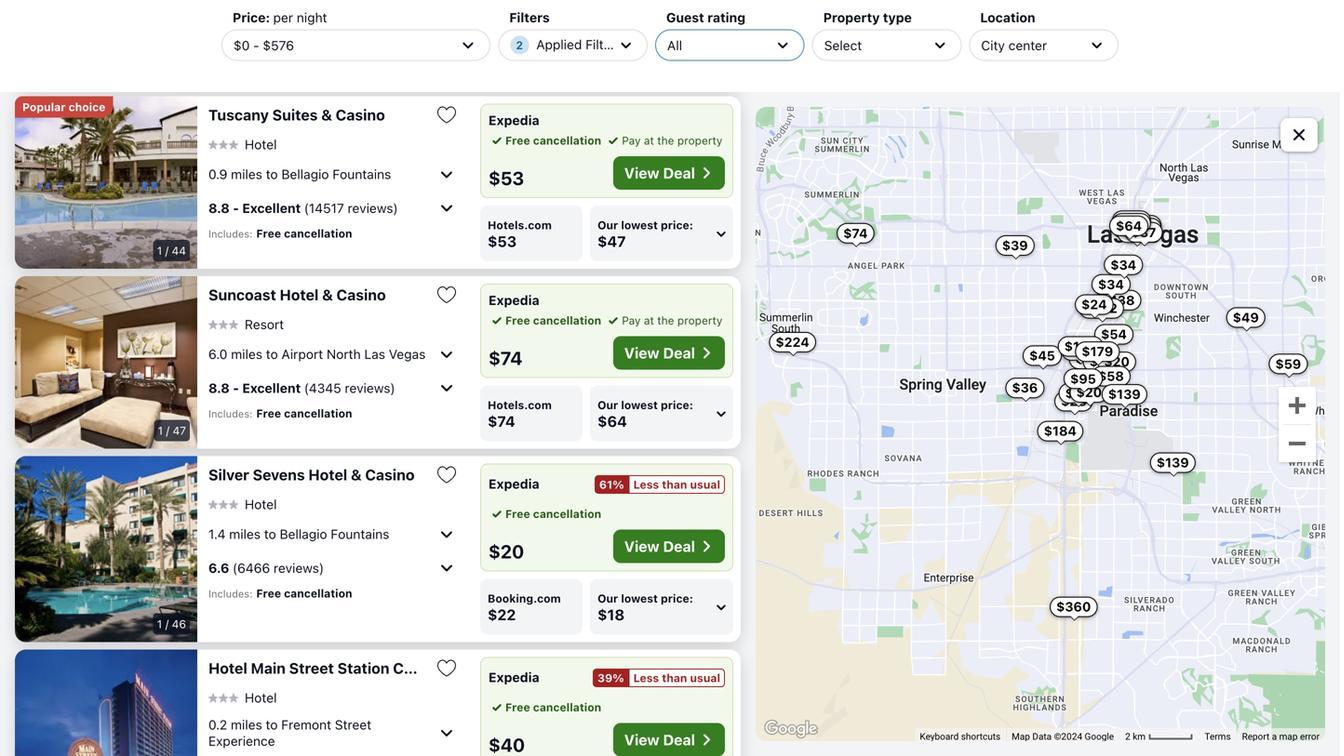 Task type: describe. For each thing, give the bounding box(es) containing it.
$53 button
[[1083, 352, 1122, 372]]

price: per night
[[233, 10, 327, 25]]

view for $20
[[624, 538, 660, 556]]

view deal button for $53
[[613, 156, 725, 190]]

$37
[[1132, 225, 1157, 240]]

hotel button for $20
[[209, 497, 277, 513]]

our for $53
[[598, 219, 618, 232]]

61% less than usual
[[599, 478, 721, 491]]

$100
[[1065, 339, 1097, 354]]

& inside silver sevens hotel & casino button
[[351, 466, 362, 484]]

silver
[[209, 466, 249, 484]]

city center
[[982, 37, 1047, 53]]

$39 button
[[996, 236, 1035, 256]]

price: for $74
[[661, 399, 693, 412]]

report a map error
[[1242, 732, 1320, 743]]

0.9 miles to bellagio fountains button
[[209, 159, 458, 189]]

$24
[[1082, 297, 1107, 312]]

6.0
[[209, 347, 228, 362]]

$360 button
[[1050, 597, 1098, 618]]

select
[[825, 37, 862, 53]]

(4345
[[304, 381, 341, 396]]

vegas
[[389, 347, 426, 362]]

8.8 - excellent (14517 reviews)
[[209, 201, 398, 216]]

$64 button
[[1110, 216, 1149, 236]]

$66 button
[[1112, 213, 1151, 234]]

hotel button for $40
[[209, 690, 277, 707]]

oyo hotel and casino las vegas, (las vegas, usa) image
[[15, 0, 197, 89]]

1.4 miles to bellagio fountains button
[[209, 520, 458, 549]]

than for $40
[[662, 672, 687, 685]]

0 vertical spatial $25 button
[[1061, 341, 1100, 361]]

©2024
[[1054, 732, 1083, 743]]

0 horizontal spatial street
[[289, 660, 334, 677]]

silver sevens hotel & casino button
[[209, 466, 421, 484]]

$145 button
[[1116, 215, 1162, 236]]

hotels.com $53
[[488, 219, 552, 250]]

keyboard
[[920, 732, 959, 743]]

terms link
[[1205, 732, 1231, 743]]

view deal for $40
[[624, 731, 695, 749]]

includes: free cancellation for $74
[[209, 407, 352, 420]]

free down price: per night
[[256, 33, 281, 46]]

data
[[1033, 732, 1052, 743]]

(13465 reviews) button
[[209, 0, 458, 29]]

less for $40
[[634, 672, 659, 685]]

44
[[172, 244, 186, 257]]

1 free cancellation from the top
[[506, 134, 602, 147]]

1 hotel button from the top
[[209, 136, 277, 153]]

free up booking.com
[[506, 508, 530, 521]]

(6466
[[233, 561, 270, 576]]

resort
[[245, 317, 284, 332]]

1 vertical spatial $20 button
[[1070, 383, 1109, 403]]

to for $53
[[266, 167, 278, 182]]

free down vio.com $11
[[506, 134, 530, 147]]

deal for $74
[[663, 344, 695, 362]]

miles for $20
[[229, 527, 261, 542]]

1 horizontal spatial $45 button
[[1117, 223, 1156, 243]]

$145
[[1123, 218, 1155, 233]]

suncoast hotel & casino, (las vegas, usa) image
[[15, 276, 197, 449]]

$289
[[1076, 352, 1110, 367]]

2 for 2 km
[[1126, 732, 1131, 743]]

0.9 miles to bellagio fountains
[[209, 167, 391, 182]]

hotel main street station casino brewery button
[[209, 659, 506, 678]]

less for $20
[[634, 478, 659, 491]]

4 free cancellation from the top
[[506, 701, 602, 714]]

$11 inside our lowest price: $11
[[598, 52, 622, 70]]

$45 for $45 $59
[[1030, 348, 1056, 363]]

1 horizontal spatial $139 button
[[1150, 453, 1196, 473]]

$192
[[1086, 301, 1118, 316]]

guest rating
[[667, 10, 746, 25]]

map
[[1012, 732, 1030, 743]]

resort button
[[209, 317, 284, 333]]

view deal for $20
[[624, 538, 695, 556]]

pay at the property button for $53
[[605, 132, 723, 149]]

1 vertical spatial filters
[[586, 37, 622, 52]]

includes: free cancellation for $53
[[209, 227, 352, 240]]

property for $74
[[678, 314, 723, 327]]

miles for $74
[[231, 347, 262, 362]]

property type
[[824, 10, 912, 25]]

price: for $20
[[661, 592, 693, 605]]

0 horizontal spatial $139 button
[[1102, 385, 1148, 405]]

$28
[[1061, 394, 1087, 409]]

usual for $20
[[690, 478, 721, 491]]

at for $53
[[644, 134, 654, 147]]

$360
[[1057, 600, 1091, 615]]

& for $53
[[321, 106, 332, 124]]

property for $53
[[678, 134, 723, 147]]

$64 inside our lowest price: $64
[[598, 413, 627, 430]]

$45 $59
[[1030, 348, 1302, 372]]

1 vertical spatial $40
[[489, 734, 525, 756]]

a
[[1272, 732, 1277, 743]]

google
[[1085, 732, 1114, 743]]

$179 $139
[[1082, 344, 1141, 402]]

all
[[667, 37, 682, 53]]

hotels.com $74
[[488, 399, 552, 430]]

than for $20
[[662, 478, 687, 491]]

lowest inside our lowest price: $11
[[621, 38, 658, 51]]

booking.com
[[488, 592, 561, 605]]

(13465 reviews)
[[233, 7, 330, 22]]

tuscany suites & casino button
[[209, 105, 421, 124]]

0.2 miles to fremont street experience
[[209, 718, 372, 749]]

hotel right sevens
[[309, 466, 347, 484]]

39% less than usual
[[598, 672, 721, 685]]

/ for $53
[[165, 244, 169, 257]]

0 vertical spatial filters
[[509, 10, 550, 25]]

miles for $40
[[231, 718, 262, 733]]

to for $74
[[266, 347, 278, 362]]

1 vertical spatial $139
[[1157, 455, 1189, 471]]

suncoast hotel & casino
[[209, 286, 386, 304]]

$22
[[488, 606, 516, 624]]

view deal button for $40
[[613, 724, 725, 757]]

casino up las
[[337, 286, 386, 304]]

$289 button
[[1069, 349, 1117, 370]]

$74 inside "hotels.com $74"
[[488, 413, 515, 430]]

choice
[[68, 100, 106, 113]]

8.8 for $53
[[209, 201, 230, 216]]

$28 button
[[1055, 391, 1094, 412]]

2 for 2
[[516, 39, 523, 52]]

fountains for $20
[[331, 527, 390, 542]]

free down brewery
[[506, 701, 530, 714]]

popular choice
[[22, 100, 106, 113]]

$74 button
[[837, 223, 875, 244]]

center
[[1009, 37, 1047, 53]]

$139 inside $179 $139
[[1109, 387, 1141, 402]]

deal for $40
[[663, 731, 695, 749]]

hotel main street station casino brewery, (las vegas, usa) image
[[15, 650, 197, 757]]

1 horizontal spatial $20
[[1077, 385, 1102, 400]]

view for $53
[[624, 164, 660, 182]]

our lowest price: $47
[[598, 219, 693, 250]]

our lowest price: $18
[[598, 592, 693, 624]]

$74 inside button
[[844, 226, 868, 241]]

$24 button
[[1075, 295, 1114, 315]]

casino right suites
[[336, 106, 385, 124]]

guest
[[667, 10, 704, 25]]

our inside our lowest price: $11
[[598, 38, 618, 51]]

4 expedia from the top
[[489, 670, 540, 685]]

at for $74
[[644, 314, 654, 327]]

$39
[[1002, 238, 1028, 253]]

includes: for $74
[[209, 408, 253, 420]]

popular
[[22, 100, 66, 113]]

$184
[[1044, 424, 1077, 439]]

$11 inside vio.com $11
[[488, 52, 512, 70]]

includes: for $53
[[209, 228, 253, 240]]

1 for $20
[[157, 618, 162, 631]]

lowest for $74
[[621, 399, 658, 412]]

our for $74
[[598, 399, 618, 412]]

2 free cancellation button from the top
[[489, 312, 602, 329]]

silver sevens hotel & casino, (las vegas, usa) image
[[15, 456, 197, 643]]

view deal for $53
[[624, 164, 695, 182]]

free down 8.8 - excellent (4345 reviews)
[[256, 407, 281, 420]]

airport
[[282, 347, 323, 362]]

2 km button
[[1120, 729, 1200, 744]]

1.4
[[209, 527, 226, 542]]

las
[[364, 347, 385, 362]]

map region
[[756, 107, 1326, 742]]

0 vertical spatial -
[[253, 37, 259, 53]]

report a map error link
[[1242, 732, 1320, 743]]

applied filters
[[536, 37, 622, 52]]

$37 button
[[1125, 222, 1163, 243]]

1 free cancellation button from the top
[[489, 132, 602, 149]]

2 vertical spatial $34
[[1099, 277, 1125, 292]]

$95 button
[[1064, 369, 1103, 389]]

$138 button
[[1096, 290, 1142, 311]]

$59 button
[[1269, 354, 1308, 375]]

tuscany
[[209, 106, 269, 124]]

0 vertical spatial $53
[[489, 167, 524, 189]]

price:
[[233, 10, 270, 25]]

2 horizontal spatial $20
[[1104, 354, 1130, 370]]

$25 for $25 $192
[[1066, 386, 1091, 401]]

km
[[1133, 732, 1146, 743]]

$47
[[598, 233, 626, 250]]

free down 8.8 - excellent (14517 reviews)
[[256, 227, 281, 240]]

$36 button
[[1006, 378, 1045, 399]]



Task type: locate. For each thing, give the bounding box(es) containing it.
0 vertical spatial the
[[657, 134, 674, 147]]

1 vertical spatial property
[[678, 314, 723, 327]]

$192 button
[[1079, 299, 1124, 319]]

silver sevens hotel & casino
[[209, 466, 415, 484]]

2 inside button
[[1126, 732, 1131, 743]]

price: inside our lowest price: $64
[[661, 399, 693, 412]]

$25 $192
[[1066, 301, 1118, 401]]

pay down our lowest price: $11
[[622, 134, 641, 147]]

0 vertical spatial 2
[[516, 39, 523, 52]]

miles right 1.4
[[229, 527, 261, 542]]

hotel button down silver
[[209, 497, 277, 513]]

0 vertical spatial $45 button
[[1117, 223, 1156, 243]]

1 vertical spatial than
[[662, 672, 687, 685]]

the for $53
[[657, 134, 674, 147]]

1 vertical spatial $74
[[489, 347, 523, 369]]

1 horizontal spatial street
[[335, 718, 372, 733]]

1 pay at the property button from the top
[[605, 132, 723, 149]]

than right 39%
[[662, 672, 687, 685]]

0.2
[[209, 718, 227, 733]]

includes: free cancellation down 8.8 - excellent (4345 reviews)
[[209, 407, 352, 420]]

google image
[[761, 718, 822, 742]]

1 view deal button from the top
[[613, 156, 725, 190]]

includes: free cancellation
[[209, 33, 352, 46], [209, 227, 352, 240], [209, 407, 352, 420], [209, 587, 352, 600]]

3 includes: free cancellation from the top
[[209, 407, 352, 420]]

2 vertical spatial $20
[[489, 541, 524, 563]]

expedia down $22
[[489, 670, 540, 685]]

lowest up $47 at top left
[[621, 219, 658, 232]]

price: inside "our lowest price: $47"
[[661, 219, 693, 232]]

4 includes: free cancellation from the top
[[209, 587, 352, 600]]

less right 61%
[[634, 478, 659, 491]]

1 at from the top
[[644, 134, 654, 147]]

3 hotel button from the top
[[209, 690, 277, 707]]

2 $11 from the left
[[598, 52, 622, 70]]

1 vertical spatial 2
[[1126, 732, 1131, 743]]

4 view deal button from the top
[[613, 724, 725, 757]]

/ for $20
[[165, 618, 169, 631]]

0 vertical spatial $139 button
[[1102, 385, 1148, 405]]

1 vertical spatial 8.8
[[209, 381, 230, 396]]

usual down our lowest price: $64
[[690, 478, 721, 491]]

view for $40
[[624, 731, 660, 749]]

1 our from the top
[[598, 38, 618, 51]]

0 vertical spatial pay
[[622, 134, 641, 147]]

less
[[634, 478, 659, 491], [634, 672, 659, 685]]

2 than from the top
[[662, 672, 687, 685]]

2 vertical spatial /
[[165, 618, 169, 631]]

shortcuts
[[961, 732, 1001, 743]]

bellagio inside 0.9 miles to bellagio fountains button
[[282, 167, 329, 182]]

0 vertical spatial $139
[[1109, 387, 1141, 402]]

view deal button down the 39% less than usual
[[613, 724, 725, 757]]

0 vertical spatial bellagio
[[282, 167, 329, 182]]

2 usual from the top
[[690, 672, 721, 685]]

lowest inside our lowest price: $64
[[621, 399, 658, 412]]

bellagio up 6.6 (6466 reviews)
[[280, 527, 327, 542]]

1 vertical spatial hotels.com
[[488, 399, 552, 412]]

$224 button
[[769, 332, 816, 353]]

property
[[678, 134, 723, 147], [678, 314, 723, 327]]

filters right applied
[[586, 37, 622, 52]]

$34 button
[[1123, 218, 1162, 239], [1104, 255, 1143, 275], [1092, 274, 1131, 295]]

$45
[[1124, 225, 1150, 240], [1030, 348, 1056, 363]]

tuscany suites & casino, (las vegas, usa) image
[[15, 96, 197, 269]]

view up "our lowest price: $47"
[[624, 164, 660, 182]]

47
[[173, 424, 186, 437]]

8.8
[[209, 201, 230, 216], [209, 381, 230, 396]]

hotels.com
[[488, 219, 552, 232], [488, 399, 552, 412]]

view up our lowest price: $18
[[624, 538, 660, 556]]

our up $47 at top left
[[598, 219, 618, 232]]

3 includes: from the top
[[209, 408, 253, 420]]

1
[[157, 244, 162, 257], [158, 424, 163, 437], [157, 618, 162, 631]]

1 vertical spatial $20
[[1077, 385, 1102, 400]]

$20
[[1104, 354, 1130, 370], [1077, 385, 1102, 400], [489, 541, 524, 563]]

1 for $74
[[158, 424, 163, 437]]

2 view deal from the top
[[624, 344, 695, 362]]

2 vertical spatial $74
[[488, 413, 515, 430]]

0 vertical spatial usual
[[690, 478, 721, 491]]

cancellation
[[284, 33, 352, 46], [533, 134, 602, 147], [284, 227, 352, 240], [533, 314, 602, 327], [284, 407, 352, 420], [533, 508, 602, 521], [284, 587, 352, 600], [533, 701, 602, 714]]

usual for $40
[[690, 672, 721, 685]]

view deal down 61% less than usual
[[624, 538, 695, 556]]

to up 6.6 (6466 reviews)
[[264, 527, 276, 542]]

the down "our lowest price: $47"
[[657, 314, 674, 327]]

pay at the property for $74
[[622, 314, 723, 327]]

4 deal from the top
[[663, 731, 695, 749]]

1 vertical spatial at
[[644, 314, 654, 327]]

/ for $74
[[166, 424, 169, 437]]

2
[[516, 39, 523, 52], [1126, 732, 1131, 743]]

0 vertical spatial 1
[[157, 244, 162, 257]]

1 for $53
[[157, 244, 162, 257]]

free cancellation button down 61%
[[489, 506, 602, 522]]

suncoast hotel & casino button
[[209, 286, 421, 304]]

0 horizontal spatial filters
[[509, 10, 550, 25]]

our up $18
[[598, 592, 618, 605]]

1 vertical spatial $25 button
[[1059, 383, 1097, 404]]

4 view from the top
[[624, 731, 660, 749]]

3 deal from the top
[[663, 538, 695, 556]]

hotels.com for $74
[[488, 399, 552, 412]]

2 our from the top
[[598, 219, 618, 232]]

at
[[644, 134, 654, 147], [644, 314, 654, 327]]

suites
[[272, 106, 318, 124]]

$54 button
[[1095, 325, 1134, 345]]

city
[[982, 37, 1005, 53]]

filters up the vio.com
[[509, 10, 550, 25]]

2 less from the top
[[634, 672, 659, 685]]

the for $74
[[657, 314, 674, 327]]

0 vertical spatial fountains
[[333, 167, 391, 182]]

the down our lowest price: $11
[[657, 134, 674, 147]]

miles for $53
[[231, 167, 262, 182]]

- right $0
[[253, 37, 259, 53]]

1 horizontal spatial 2
[[1126, 732, 1131, 743]]

$184 button
[[1038, 421, 1084, 442]]

1 horizontal spatial $139
[[1157, 455, 1189, 471]]

excellent down 0.9 miles to bellagio fountains
[[242, 201, 301, 216]]

hotel down sevens
[[245, 497, 277, 512]]

2 hotels.com from the top
[[488, 399, 552, 412]]

casino up 1.4 miles to bellagio fountains button
[[365, 466, 415, 484]]

2 excellent from the top
[[242, 381, 301, 396]]

4 view deal from the top
[[624, 731, 695, 749]]

reviews)
[[279, 7, 330, 22], [348, 201, 398, 216], [345, 381, 395, 396], [274, 561, 324, 576]]

hotels.com for $53
[[488, 219, 552, 232]]

price: inside our lowest price: $11
[[661, 38, 693, 51]]

2 at from the top
[[644, 314, 654, 327]]

2 price: from the top
[[661, 219, 693, 232]]

1.4 miles to bellagio fountains
[[209, 527, 390, 542]]

2 left applied
[[516, 39, 523, 52]]

2 the from the top
[[657, 314, 674, 327]]

1 / 47
[[158, 424, 186, 437]]

excellent for $74
[[242, 381, 301, 396]]

lowest inside our lowest price: $18
[[621, 592, 658, 605]]

$11 down applied filters
[[598, 52, 622, 70]]

view down the 39% less than usual
[[624, 731, 660, 749]]

0 horizontal spatial $40
[[489, 734, 525, 756]]

$45 button
[[1117, 223, 1156, 243], [1023, 346, 1062, 366]]

1 horizontal spatial filters
[[586, 37, 622, 52]]

vio.com $11
[[488, 38, 533, 70]]

1 vertical spatial $34
[[1111, 257, 1137, 273]]

hotel down tuscany
[[245, 137, 277, 152]]

1 vertical spatial $53
[[488, 233, 517, 250]]

2 expedia from the top
[[489, 293, 540, 308]]

deal
[[663, 164, 695, 182], [663, 344, 695, 362], [663, 538, 695, 556], [663, 731, 695, 749]]

bellagio for $53
[[282, 167, 329, 182]]

street right fremont
[[335, 718, 372, 733]]

free
[[256, 33, 281, 46], [506, 134, 530, 147], [256, 227, 281, 240], [506, 314, 530, 327], [256, 407, 281, 420], [506, 508, 530, 521], [256, 587, 281, 600], [506, 701, 530, 714]]

$45 inside the $45 $59
[[1030, 348, 1056, 363]]

to left the airport
[[266, 347, 278, 362]]

includes:
[[209, 34, 253, 46], [209, 228, 253, 240], [209, 408, 253, 420], [209, 588, 253, 600]]

fountains down silver sevens hotel & casino button
[[331, 527, 390, 542]]

1 includes: from the top
[[209, 34, 253, 46]]

$576
[[263, 37, 294, 53]]

our up 61%
[[598, 399, 618, 412]]

1 left 46
[[157, 618, 162, 631]]

0 vertical spatial than
[[662, 478, 687, 491]]

hotel left main
[[209, 660, 247, 677]]

1 view deal from the top
[[624, 164, 695, 182]]

pay at the property down "our lowest price: $47"
[[622, 314, 723, 327]]

0 vertical spatial /
[[165, 244, 169, 257]]

hotel up "resort" in the top left of the page
[[280, 286, 319, 304]]

0 vertical spatial $40
[[1119, 213, 1145, 228]]

1 vertical spatial $64
[[598, 413, 627, 430]]

$54
[[1101, 327, 1127, 342]]

free cancellation button down hotels.com $53 on the left top of the page
[[489, 312, 602, 329]]

1 vertical spatial bellagio
[[280, 527, 327, 542]]

2 view from the top
[[624, 344, 660, 362]]

$40
[[1119, 213, 1145, 228], [489, 734, 525, 756]]

the
[[657, 134, 674, 147], [657, 314, 674, 327]]

$40 button
[[1112, 211, 1152, 231]]

north
[[327, 347, 361, 362]]

hotel button
[[209, 136, 277, 153], [209, 497, 277, 513], [209, 690, 277, 707]]

- down 0.9 miles to bellagio fountains
[[233, 201, 239, 216]]

1 vertical spatial $45
[[1030, 348, 1056, 363]]

& right suites
[[321, 106, 332, 124]]

main
[[251, 660, 286, 677]]

pay at the property
[[622, 134, 723, 147], [622, 314, 723, 327]]

0 vertical spatial $34
[[1130, 220, 1156, 236]]

view deal up "our lowest price: $47"
[[624, 164, 695, 182]]

view deal button up "our lowest price: $47"
[[613, 156, 725, 190]]

view deal button down 61% less than usual
[[613, 530, 725, 563]]

pay for $53
[[622, 134, 641, 147]]

0 vertical spatial pay at the property button
[[605, 132, 723, 149]]

includes: free cancellation for $20
[[209, 587, 352, 600]]

1 pay from the top
[[622, 134, 641, 147]]

3 our from the top
[[598, 399, 618, 412]]

free down hotels.com $53 on the left top of the page
[[506, 314, 530, 327]]

to inside the 0.2 miles to fremont street experience
[[266, 718, 278, 733]]

1 vertical spatial 1
[[158, 424, 163, 437]]

map
[[1280, 732, 1298, 743]]

0 vertical spatial 8.8
[[209, 201, 230, 216]]

2 hotel button from the top
[[209, 497, 277, 513]]

1 vertical spatial $45 button
[[1023, 346, 1062, 366]]

1 vertical spatial street
[[335, 718, 372, 733]]

includes: down price:
[[209, 34, 253, 46]]

0 vertical spatial &
[[321, 106, 332, 124]]

- down resort button
[[233, 381, 239, 396]]

usual
[[690, 478, 721, 491], [690, 672, 721, 685]]

view deal for $74
[[624, 344, 695, 362]]

4 our from the top
[[598, 592, 618, 605]]

2 deal from the top
[[663, 344, 695, 362]]

expedia down vio.com $11
[[489, 112, 540, 128]]

free cancellation button down 39%
[[489, 699, 602, 716]]

0 vertical spatial $25
[[1068, 343, 1093, 358]]

1 vertical spatial excellent
[[242, 381, 301, 396]]

street inside the 0.2 miles to fremont street experience
[[335, 718, 372, 733]]

1 includes: free cancellation from the top
[[209, 33, 352, 46]]

free cancellation button down vio.com $11
[[489, 132, 602, 149]]

deal up "our lowest price: $47"
[[663, 164, 695, 182]]

& up 1.4 miles to bellagio fountains button
[[351, 466, 362, 484]]

1 vertical spatial less
[[634, 672, 659, 685]]

our right applied
[[598, 38, 618, 51]]

free cancellation button
[[489, 132, 602, 149], [489, 312, 602, 329], [489, 506, 602, 522], [489, 699, 602, 716]]

3 expedia from the top
[[489, 476, 540, 492]]

expedia down hotels.com $53 on the left top of the page
[[489, 293, 540, 308]]

- for $74
[[233, 381, 239, 396]]

4 includes: from the top
[[209, 588, 253, 600]]

deal for $53
[[663, 164, 695, 182]]

$53 inside button
[[1090, 354, 1116, 370]]

view for $74
[[624, 344, 660, 362]]

1 vertical spatial pay at the property button
[[605, 312, 723, 329]]

1 vertical spatial usual
[[690, 672, 721, 685]]

reviews) inside button
[[279, 7, 330, 22]]

0.9
[[209, 167, 227, 182]]

0 vertical spatial hotels.com
[[488, 219, 552, 232]]

our lowest price: $11
[[598, 38, 693, 70]]

miles right 0.9
[[231, 167, 262, 182]]

includes: down 6.0
[[209, 408, 253, 420]]

2 8.8 from the top
[[209, 381, 230, 396]]

view deal up our lowest price: $64
[[624, 344, 695, 362]]

1 property from the top
[[678, 134, 723, 147]]

0 vertical spatial property
[[678, 134, 723, 147]]

miles up experience
[[231, 718, 262, 733]]

$74
[[844, 226, 868, 241], [489, 347, 523, 369], [488, 413, 515, 430]]

1 vertical spatial $139 button
[[1150, 453, 1196, 473]]

1 vertical spatial the
[[657, 314, 674, 327]]

price: inside our lowest price: $18
[[661, 592, 693, 605]]

includes: down 0.9
[[209, 228, 253, 240]]

6.6
[[209, 561, 229, 576]]

0 horizontal spatial $20
[[489, 541, 524, 563]]

2 vertical spatial -
[[233, 381, 239, 396]]

$53
[[489, 167, 524, 189], [488, 233, 517, 250], [1090, 354, 1116, 370]]

1 expedia from the top
[[489, 112, 540, 128]]

6.0 miles to airport north las vegas
[[209, 347, 426, 362]]

$11 down the vio.com
[[488, 52, 512, 70]]

1 horizontal spatial $45
[[1124, 225, 1150, 240]]

3 free cancellation button from the top
[[489, 506, 602, 522]]

excellent for $53
[[242, 201, 301, 216]]

bellagio inside 1.4 miles to bellagio fountains button
[[280, 527, 327, 542]]

8.8 - excellent (4345 reviews)
[[209, 381, 395, 396]]

to up 8.8 - excellent (14517 reviews)
[[266, 167, 278, 182]]

fremont
[[281, 718, 331, 733]]

to for $20
[[264, 527, 276, 542]]

3 lowest from the top
[[621, 399, 658, 412]]

terms
[[1205, 732, 1231, 743]]

0 vertical spatial $64
[[1116, 218, 1142, 234]]

$20 button
[[1098, 352, 1137, 373], [1070, 383, 1109, 403]]

$45 for $45
[[1124, 225, 1150, 240]]

/ left 44
[[165, 244, 169, 257]]

8.8 down 6.0
[[209, 381, 230, 396]]

miles inside the 0.2 miles to fremont street experience
[[231, 718, 262, 733]]

0 horizontal spatial $11
[[488, 52, 512, 70]]

& up 6.0 miles to airport north las vegas button on the top
[[322, 286, 333, 304]]

view deal button for $20
[[613, 530, 725, 563]]

pay down $47 at top left
[[622, 314, 641, 327]]

$64 inside button
[[1116, 218, 1142, 234]]

2 includes: free cancellation from the top
[[209, 227, 352, 240]]

2 vertical spatial hotel button
[[209, 690, 277, 707]]

2 pay at the property button from the top
[[605, 312, 723, 329]]

lowest up 61% less than usual
[[621, 399, 658, 412]]

price: for $53
[[661, 219, 693, 232]]

includes: free cancellation down price: per night
[[209, 33, 352, 46]]

1 the from the top
[[657, 134, 674, 147]]

1 horizontal spatial $40
[[1119, 213, 1145, 228]]

error
[[1300, 732, 1320, 743]]

pay for $74
[[622, 314, 641, 327]]

3 view from the top
[[624, 538, 660, 556]]

1 horizontal spatial $64
[[1116, 218, 1142, 234]]

hotel down main
[[245, 691, 277, 706]]

1 vertical spatial $25
[[1066, 386, 1091, 401]]

tuscany suites & casino
[[209, 106, 385, 124]]

lowest inside "our lowest price: $47"
[[621, 219, 658, 232]]

popular choice button
[[15, 96, 113, 118]]

1 vertical spatial pay
[[622, 314, 641, 327]]

location
[[981, 10, 1036, 25]]

bellagio
[[282, 167, 329, 182], [280, 527, 327, 542]]

1 less from the top
[[634, 478, 659, 491]]

3 price: from the top
[[661, 399, 693, 412]]

1 $11 from the left
[[488, 52, 512, 70]]

lowest left all at the top of page
[[621, 38, 658, 51]]

/
[[165, 244, 169, 257], [166, 424, 169, 437], [165, 618, 169, 631]]

includes: down the 6.6
[[209, 588, 253, 600]]

to up experience
[[266, 718, 278, 733]]

4 price: from the top
[[661, 592, 693, 605]]

1 horizontal spatial $11
[[598, 52, 622, 70]]

deal for $20
[[663, 538, 695, 556]]

8.8 for $74
[[209, 381, 230, 396]]

0 vertical spatial less
[[634, 478, 659, 491]]

-
[[253, 37, 259, 53], [233, 201, 239, 216], [233, 381, 239, 396]]

2 vertical spatial &
[[351, 466, 362, 484]]

0 vertical spatial pay at the property
[[622, 134, 723, 147]]

$224
[[776, 335, 810, 350]]

- for $53
[[233, 201, 239, 216]]

0 vertical spatial excellent
[[242, 201, 301, 216]]

$40 inside button
[[1119, 213, 1145, 228]]

3 view deal button from the top
[[613, 530, 725, 563]]

2 lowest from the top
[[621, 219, 658, 232]]

46
[[172, 618, 186, 631]]

$138
[[1103, 293, 1135, 308]]

0 horizontal spatial $64
[[598, 413, 627, 430]]

night
[[297, 10, 327, 25]]

at down our lowest price: $11
[[644, 134, 654, 147]]

0 horizontal spatial $139
[[1109, 387, 1141, 402]]

our inside our lowest price: $64
[[598, 399, 618, 412]]

1 deal from the top
[[663, 164, 695, 182]]

1 lowest from the top
[[621, 38, 658, 51]]

lowest
[[621, 38, 658, 51], [621, 219, 658, 232], [621, 399, 658, 412], [621, 592, 658, 605]]

pay at the property button for $74
[[605, 312, 723, 329]]

0 vertical spatial $20 button
[[1098, 352, 1137, 373]]

$25 inside button
[[1068, 343, 1093, 358]]

3 free cancellation from the top
[[506, 508, 602, 521]]

to for $40
[[266, 718, 278, 733]]

1 than from the top
[[662, 478, 687, 491]]

fountains for $53
[[333, 167, 391, 182]]

$53 inside hotels.com $53
[[488, 233, 517, 250]]

$25 inside $25 $192
[[1066, 386, 1091, 401]]

$25 for $25
[[1068, 343, 1093, 358]]

0 vertical spatial hotel button
[[209, 136, 277, 153]]

$11
[[488, 52, 512, 70], [598, 52, 622, 70]]

lowest for $53
[[621, 219, 658, 232]]

1 excellent from the top
[[242, 201, 301, 216]]

$100 button
[[1058, 337, 1104, 357]]

0 vertical spatial street
[[289, 660, 334, 677]]

0 horizontal spatial $45
[[1030, 348, 1056, 363]]

pay at the property button down our lowest price: $11
[[605, 132, 723, 149]]

includes: free cancellation down 6.6 (6466 reviews)
[[209, 587, 352, 600]]

view deal button for $74
[[613, 336, 725, 370]]

applied
[[536, 37, 582, 52]]

lowest for $20
[[621, 592, 658, 605]]

pay at the property button down "our lowest price: $47"
[[605, 312, 723, 329]]

/ left 46
[[165, 618, 169, 631]]

0 horizontal spatial $45 button
[[1023, 346, 1062, 366]]

4 free cancellation button from the top
[[489, 699, 602, 716]]

1 hotels.com from the top
[[488, 219, 552, 232]]

2 pay at the property from the top
[[622, 314, 723, 327]]

fountains up "(14517"
[[333, 167, 391, 182]]

at down "our lowest price: $47"
[[644, 314, 654, 327]]

per
[[273, 10, 293, 25]]

experience
[[209, 734, 275, 749]]

2 free cancellation from the top
[[506, 314, 602, 327]]

view deal button up our lowest price: $64
[[613, 336, 725, 370]]

8.8 down 0.9
[[209, 201, 230, 216]]

6.6 (6466 reviews)
[[209, 561, 324, 576]]

pay at the property down our lowest price: $11
[[622, 134, 723, 147]]

includes: for $20
[[209, 588, 253, 600]]

4 lowest from the top
[[621, 592, 658, 605]]

0 vertical spatial $20
[[1104, 354, 1130, 370]]

expedia down "hotels.com $74" at the left
[[489, 476, 540, 492]]

our for $20
[[598, 592, 618, 605]]

1 vertical spatial fountains
[[331, 527, 390, 542]]

hotel
[[245, 137, 277, 152], [280, 286, 319, 304], [309, 466, 347, 484], [245, 497, 277, 512], [209, 660, 247, 677], [245, 691, 277, 706]]

bellagio for $20
[[280, 527, 327, 542]]

2 view deal button from the top
[[613, 336, 725, 370]]

0 vertical spatial $45
[[1124, 225, 1150, 240]]

pay at the property for $53
[[622, 134, 723, 147]]

1 8.8 from the top
[[209, 201, 230, 216]]

& for $74
[[322, 286, 333, 304]]

view deal down the 39% less than usual
[[624, 731, 695, 749]]

1 vertical spatial /
[[166, 424, 169, 437]]

2 vertical spatial 1
[[157, 618, 162, 631]]

1 usual from the top
[[690, 478, 721, 491]]

1 left 47
[[158, 424, 163, 437]]

casino right station
[[393, 660, 442, 677]]

3 view deal from the top
[[624, 538, 695, 556]]

1 pay at the property from the top
[[622, 134, 723, 147]]

2 includes: from the top
[[209, 228, 253, 240]]

our inside "our lowest price: $47"
[[598, 219, 618, 232]]

2 left km
[[1126, 732, 1131, 743]]

0 horizontal spatial 2
[[516, 39, 523, 52]]

less right 39%
[[634, 672, 659, 685]]

deal down 61% less than usual
[[663, 538, 695, 556]]

1 vertical spatial &
[[322, 286, 333, 304]]

our inside our lowest price: $18
[[598, 592, 618, 605]]

& inside suncoast hotel & casino button
[[322, 286, 333, 304]]

keyboard shortcuts
[[920, 732, 1001, 743]]

0 vertical spatial at
[[644, 134, 654, 147]]

1 vertical spatial pay at the property
[[622, 314, 723, 327]]

2 pay from the top
[[622, 314, 641, 327]]

free down 6.6 (6466 reviews)
[[256, 587, 281, 600]]

view up our lowest price: $64
[[624, 344, 660, 362]]

1 view from the top
[[624, 164, 660, 182]]

includes: free cancellation down 8.8 - excellent (14517 reviews)
[[209, 227, 352, 240]]

1 price: from the top
[[661, 38, 693, 51]]

0 vertical spatial $74
[[844, 226, 868, 241]]

2 property from the top
[[678, 314, 723, 327]]

1 vertical spatial -
[[233, 201, 239, 216]]

than right 61%
[[662, 478, 687, 491]]

& inside tuscany suites & casino button
[[321, 106, 332, 124]]



Task type: vqa. For each thing, say whether or not it's contained in the screenshot.
$200
no



